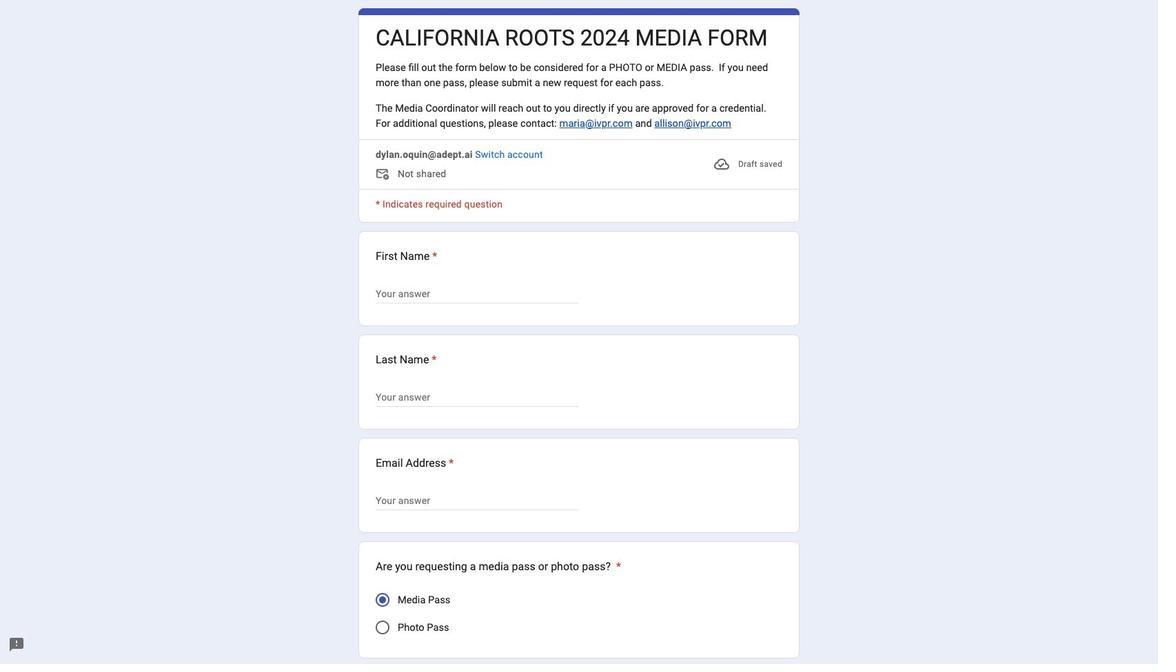 Task type: describe. For each thing, give the bounding box(es) containing it.
4 heading from the top
[[376, 455, 454, 472]]

Photo Pass radio
[[376, 621, 390, 634]]

2 heading from the top
[[376, 248, 438, 265]]

your email and google account are not part of your response image
[[376, 167, 398, 183]]

3 heading from the top
[[376, 352, 437, 368]]

media pass image
[[379, 596, 386, 603]]



Task type: vqa. For each thing, say whether or not it's contained in the screenshot.
2nd heading from the top of the page
yes



Task type: locate. For each thing, give the bounding box(es) containing it.
photo pass image
[[376, 621, 390, 634]]

None text field
[[376, 492, 579, 509]]

Media Pass radio
[[376, 593, 390, 607]]

required question element
[[430, 248, 438, 265], [429, 352, 437, 368], [447, 455, 454, 472], [614, 559, 622, 575]]

heading
[[376, 24, 768, 52], [376, 248, 438, 265], [376, 352, 437, 368], [376, 455, 454, 472], [376, 559, 622, 575]]

your email and google account are not part of your response image
[[376, 167, 393, 183]]

5 heading from the top
[[376, 559, 622, 575]]

None text field
[[376, 285, 579, 302], [376, 389, 579, 405], [376, 285, 579, 302], [376, 389, 579, 405]]

status
[[714, 147, 783, 181]]

report a problem to google image
[[8, 637, 25, 653]]

1 heading from the top
[[376, 24, 768, 52]]

list
[[359, 231, 800, 664]]



